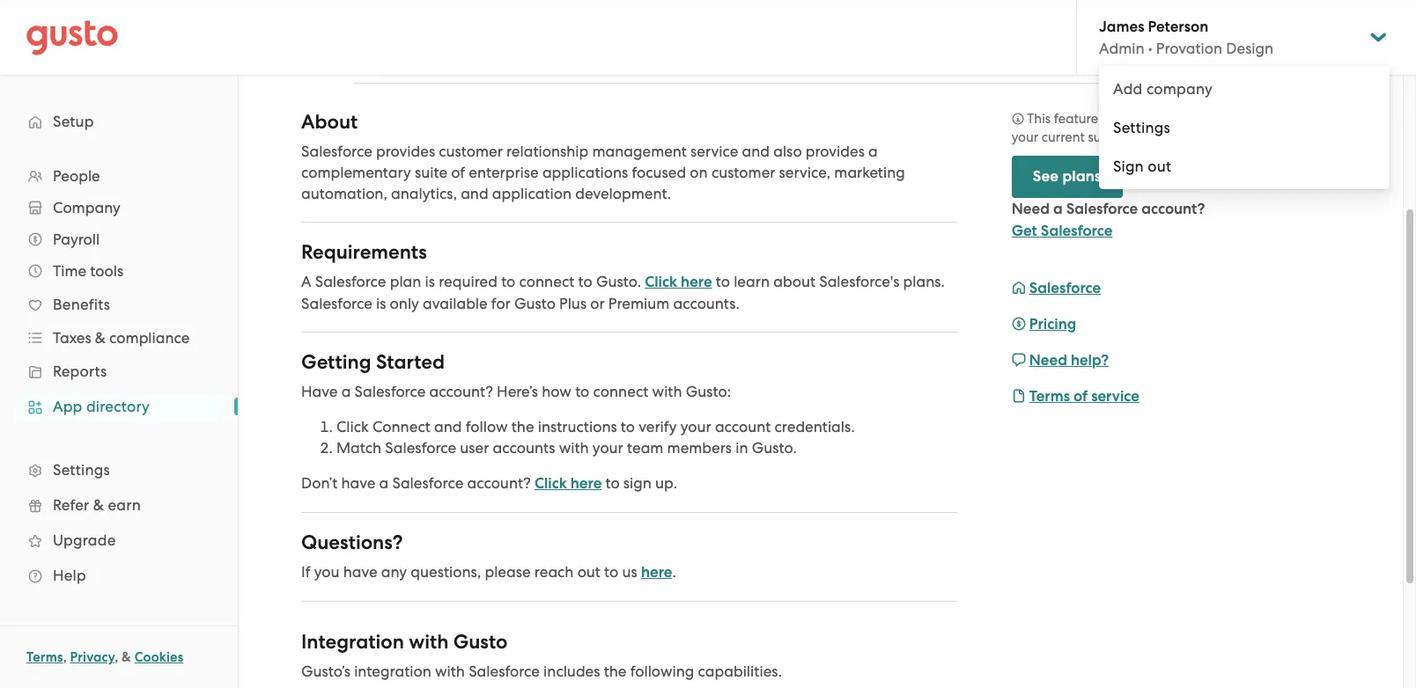 Task type: vqa. For each thing, say whether or not it's contained in the screenshot.
plan within A Salesforce plan is required to connect to Gusto. Click here
yes



Task type: locate. For each thing, give the bounding box(es) containing it.
provides up service,
[[806, 143, 865, 160]]

your up members
[[681, 418, 712, 436]]

gusto.
[[596, 273, 641, 291], [752, 439, 797, 457]]

with up integration on the bottom left
[[409, 631, 449, 654]]

1 horizontal spatial settings link
[[1099, 108, 1390, 147]]

0 horizontal spatial in
[[736, 439, 748, 457]]

module__icon___go7vc image left the pricing at the top right of the page
[[1012, 317, 1026, 331]]

& left earn
[[93, 497, 104, 514]]

salesforce inside the a salesforce plan is required to connect to gusto. click here
[[315, 273, 386, 291]]

in inside this feature is not included in your current subscription plan
[[1193, 111, 1204, 127]]

0 horizontal spatial ,
[[63, 650, 67, 666]]

salesforce left includes
[[469, 663, 540, 681]]

is left not
[[1102, 111, 1111, 127]]

0 horizontal spatial gusto.
[[596, 273, 641, 291]]

to inside 'click connect and follow the instructions to verify your account credentials. match salesforce user accounts with your team members in gusto.'
[[621, 418, 635, 436]]

plan down included
[[1165, 129, 1192, 145]]

enterprise
[[469, 164, 539, 181]]

here link
[[641, 564, 673, 582]]

0 vertical spatial connect
[[519, 273, 575, 291]]

connect
[[373, 418, 431, 436]]

click here link up the accounts.
[[645, 273, 712, 291]]

1 vertical spatial &
[[93, 497, 104, 514]]

a
[[869, 143, 878, 160], [1054, 200, 1063, 218], [342, 383, 351, 401], [379, 475, 389, 492]]

salesforce down started at the bottom
[[355, 383, 426, 401]]

1 vertical spatial service
[[1092, 387, 1140, 406]]

a up get salesforce link
[[1054, 200, 1063, 218]]

1 vertical spatial connect
[[593, 383, 649, 401]]

& left cookies
[[122, 650, 131, 666]]

0 horizontal spatial is
[[376, 295, 386, 313]]

gusto right for
[[514, 295, 556, 313]]

0 vertical spatial of
[[451, 164, 465, 181]]

2 vertical spatial and
[[434, 418, 462, 436]]

terms down need help? link
[[1030, 387, 1070, 406]]

this
[[1027, 111, 1051, 127]]

1 vertical spatial click here link
[[535, 475, 602, 493]]

reports link
[[18, 356, 220, 388]]

account?
[[1142, 200, 1205, 218], [429, 383, 493, 401], [467, 475, 531, 492]]

and
[[742, 143, 770, 160], [461, 185, 489, 202], [434, 418, 462, 436]]

module__icon___go7vc image inside terms of service link
[[1012, 389, 1026, 403]]

1 module__icon___go7vc image from the top
[[1012, 281, 1026, 295]]

salesforce right get
[[1041, 222, 1113, 240]]

2 horizontal spatial your
[[1012, 129, 1039, 145]]

1 vertical spatial your
[[681, 418, 712, 436]]

the inside integration with gusto gusto's integration with salesforce includes the following capabilities.
[[604, 663, 627, 681]]

module__icon___go7vc image for need help?
[[1012, 353, 1026, 367]]

click down accounts
[[535, 475, 567, 493]]

james
[[1099, 18, 1145, 36]]

setup
[[53, 113, 94, 130]]

1 horizontal spatial here
[[641, 564, 673, 582]]

have down questions?
[[343, 564, 378, 581]]

application
[[492, 185, 572, 202]]

1 horizontal spatial service
[[1092, 387, 1140, 406]]

1 , from the left
[[63, 650, 67, 666]]

to left us
[[604, 564, 619, 581]]

0 vertical spatial &
[[95, 329, 106, 347]]

2 module__icon___go7vc image from the top
[[1012, 317, 1026, 331]]

0 vertical spatial click
[[645, 273, 677, 291]]

of right the 'suite'
[[451, 164, 465, 181]]

2 vertical spatial is
[[376, 295, 386, 313]]

0 vertical spatial terms
[[1030, 387, 1070, 406]]

1 vertical spatial customer
[[712, 164, 776, 181]]

module__icon___go7vc image up pricing link
[[1012, 281, 1026, 295]]

need up get
[[1012, 200, 1050, 218]]

about
[[774, 273, 816, 291]]

to up for
[[501, 273, 516, 291]]

accounts.
[[673, 295, 740, 313]]

1 vertical spatial click
[[337, 418, 369, 436]]

terms link
[[26, 650, 63, 666]]

0 vertical spatial your
[[1012, 129, 1039, 145]]

0 vertical spatial gusto
[[514, 295, 556, 313]]

1 vertical spatial here
[[571, 475, 602, 493]]

module__icon___go7vc image
[[1012, 281, 1026, 295], [1012, 317, 1026, 331], [1012, 353, 1026, 367], [1012, 389, 1026, 403]]

1 horizontal spatial list
[[1012, 110, 1232, 408]]

refer & earn
[[53, 497, 141, 514]]

0 horizontal spatial service
[[691, 143, 739, 160]]

of
[[451, 164, 465, 181], [1074, 387, 1088, 406]]

1 horizontal spatial in
[[1193, 111, 1204, 127]]

salesforce down plans
[[1067, 200, 1138, 218]]

settings link
[[1099, 108, 1390, 147], [18, 455, 220, 486]]

current
[[1042, 129, 1085, 145]]

0 vertical spatial customer
[[439, 143, 503, 160]]

0 horizontal spatial plan
[[390, 273, 421, 291]]

module__icon___go7vc image inside pricing link
[[1012, 317, 1026, 331]]

0 horizontal spatial provides
[[376, 143, 435, 160]]

is left "only"
[[376, 295, 386, 313]]

2 vertical spatial click
[[535, 475, 567, 493]]

1 vertical spatial out
[[578, 564, 601, 581]]

salesforce down a
[[301, 295, 372, 313]]

the up accounts
[[512, 418, 534, 436]]

0 vertical spatial is
[[1102, 111, 1111, 127]]

salesforce down connect
[[385, 439, 456, 457]]

module__icon___go7vc image down pricing link
[[1012, 353, 1026, 367]]

click here link for up.
[[535, 475, 602, 493]]

company
[[53, 199, 120, 217]]

1 horizontal spatial of
[[1074, 387, 1088, 406]]

here up the accounts.
[[681, 273, 712, 291]]

1 horizontal spatial click here link
[[645, 273, 712, 291]]

a down match
[[379, 475, 389, 492]]

people
[[53, 167, 100, 185]]

plan up "only"
[[390, 273, 421, 291]]

0 horizontal spatial terms
[[26, 650, 63, 666]]

account? inside need a salesforce account? get salesforce
[[1142, 200, 1205, 218]]

requirements
[[301, 240, 427, 264]]

up.
[[655, 475, 677, 492]]

a up marketing
[[869, 143, 878, 160]]

accounts
[[493, 439, 555, 457]]

salesforce down user
[[392, 475, 464, 492]]

to inside questions? if you have any questions, please reach out to us here .
[[604, 564, 619, 581]]

1 vertical spatial is
[[425, 273, 435, 291]]

in right included
[[1193, 111, 1204, 127]]

in down account
[[736, 439, 748, 457]]

0 horizontal spatial connect
[[519, 273, 575, 291]]

1 horizontal spatial plan
[[1165, 129, 1192, 145]]

1 horizontal spatial the
[[604, 663, 627, 681]]

& for earn
[[93, 497, 104, 514]]

0 vertical spatial gusto.
[[596, 273, 641, 291]]

service up on
[[691, 143, 739, 160]]

follow
[[466, 418, 508, 436]]

match
[[337, 439, 382, 457]]

gusto navigation element
[[0, 76, 238, 622]]

add company link
[[1099, 70, 1390, 108]]

with right integration on the bottom left
[[435, 663, 465, 681]]

0 horizontal spatial click
[[337, 418, 369, 436]]

suite
[[415, 164, 448, 181]]

0 vertical spatial have
[[341, 475, 376, 492]]

with down instructions
[[559, 439, 589, 457]]

connect up verify
[[593, 383, 649, 401]]

pricing
[[1030, 315, 1077, 334]]

gusto inside integration with gusto gusto's integration with salesforce includes the following capabilities.
[[453, 631, 508, 654]]

have inside questions? if you have any questions, please reach out to us here .
[[343, 564, 378, 581]]

click up "premium"
[[645, 273, 677, 291]]

refer
[[53, 497, 89, 514]]

0 horizontal spatial here
[[571, 475, 602, 493]]

0 vertical spatial in
[[1193, 111, 1204, 127]]

1 horizontal spatial gusto.
[[752, 439, 797, 457]]

provides up the 'suite'
[[376, 143, 435, 160]]

is up 'available'
[[425, 273, 435, 291]]

home image
[[26, 20, 118, 55]]

1 vertical spatial gusto.
[[752, 439, 797, 457]]

tools
[[90, 263, 123, 280]]

customer up enterprise
[[439, 143, 503, 160]]

salesforce inside about salesforce provides customer relationship management service and also provides a complementary suite of enterprise applications focused on customer service, marketing automation, analytics, and application development.
[[301, 143, 372, 160]]

1 horizontal spatial provides
[[806, 143, 865, 160]]

need for need help?
[[1030, 351, 1068, 370]]

salesforce inside getting started have a salesforce account? here's how to connect with gusto:
[[355, 383, 426, 401]]

out right sign
[[1148, 158, 1172, 175]]

service inside "list"
[[1092, 387, 1140, 406]]

to left sign
[[606, 475, 620, 492]]

gusto. down account
[[752, 439, 797, 457]]

service,
[[779, 164, 831, 181]]

terms left privacy link
[[26, 650, 63, 666]]

connect
[[519, 273, 575, 291], [593, 383, 649, 401]]

is inside this feature is not included in your current subscription plan
[[1102, 111, 1111, 127]]

click up match
[[337, 418, 369, 436]]

3 module__icon___go7vc image from the top
[[1012, 353, 1026, 367]]

help
[[53, 567, 86, 585]]

1 vertical spatial need
[[1030, 351, 1068, 370]]

0 vertical spatial settings
[[1114, 119, 1171, 137]]

1 vertical spatial of
[[1074, 387, 1088, 406]]

in
[[1193, 111, 1204, 127], [736, 439, 748, 457]]

1 vertical spatial account?
[[429, 383, 493, 401]]

benefits link
[[18, 289, 220, 321]]

benefits
[[53, 296, 110, 314]]

1 horizontal spatial ,
[[115, 650, 118, 666]]

2 horizontal spatial here
[[681, 273, 712, 291]]

with up verify
[[652, 383, 682, 401]]

click here link for click
[[645, 273, 712, 291]]

gusto down please
[[453, 631, 508, 654]]

feature
[[1054, 111, 1099, 127]]

0 horizontal spatial the
[[512, 418, 534, 436]]

relationship
[[507, 143, 589, 160]]

, left cookies
[[115, 650, 118, 666]]

1 vertical spatial the
[[604, 663, 627, 681]]

service down help?
[[1092, 387, 1140, 406]]

account? down user
[[467, 475, 531, 492]]

1 horizontal spatial terms
[[1030, 387, 1070, 406]]

module__icon___go7vc image inside salesforce link
[[1012, 281, 1026, 295]]

here's
[[497, 383, 538, 401]]

0 horizontal spatial settings
[[53, 462, 110, 479]]

2 vertical spatial account?
[[467, 475, 531, 492]]

need help? link
[[1012, 351, 1109, 370]]

reach
[[535, 564, 574, 581]]

integration
[[354, 663, 432, 681]]

click here link
[[645, 273, 712, 291], [535, 475, 602, 493]]

module__icon___go7vc image inside need help? link
[[1012, 353, 1026, 367]]

people button
[[18, 160, 220, 192]]

terms , privacy , & cookies
[[26, 650, 184, 666]]

1 horizontal spatial gusto
[[514, 295, 556, 313]]

module__icon___go7vc image down need help? link
[[1012, 389, 1026, 403]]

and up user
[[434, 418, 462, 436]]

0 vertical spatial service
[[691, 143, 739, 160]]

0 vertical spatial plan
[[1165, 129, 1192, 145]]

includes
[[544, 663, 600, 681]]

questions?
[[301, 531, 403, 555]]

gusto. up "premium"
[[596, 273, 641, 291]]

1 vertical spatial in
[[736, 439, 748, 457]]

settings link up "refer & earn" "link"
[[18, 455, 220, 486]]

salesforce up complementary at the left of the page
[[301, 143, 372, 160]]

account? up follow
[[429, 383, 493, 401]]

gusto:
[[686, 383, 731, 401]]

here right us
[[641, 564, 673, 582]]

to up team
[[621, 418, 635, 436]]

a right have
[[342, 383, 351, 401]]

of down help?
[[1074, 387, 1088, 406]]

salesforce down requirements
[[315, 273, 386, 291]]

james peterson admin • provation design
[[1099, 18, 1274, 57]]

list
[[1012, 110, 1232, 408], [0, 160, 238, 594]]

privacy link
[[70, 650, 115, 666]]

payroll button
[[18, 224, 220, 255]]

earn
[[108, 497, 141, 514]]

gusto. inside the a salesforce plan is required to connect to gusto. click here
[[596, 273, 641, 291]]

salesforce inside "to learn about salesforce's plans. salesforce is only available for gusto plus or premium accounts."
[[301, 295, 372, 313]]

your down this
[[1012, 129, 1039, 145]]

out right "reach"
[[578, 564, 601, 581]]

click connect and follow the instructions to verify your account credentials. match salesforce user accounts with your team members in gusto.
[[337, 418, 855, 457]]

out inside questions? if you have any questions, please reach out to us here .
[[578, 564, 601, 581]]

and inside 'click connect and follow the instructions to verify your account credentials. match salesforce user accounts with your team members in gusto.'
[[434, 418, 462, 436]]

see plans button
[[1012, 156, 1123, 198]]

a inside about salesforce provides customer relationship management service and also provides a complementary suite of enterprise applications focused on customer service, marketing automation, analytics, and application development.
[[869, 143, 878, 160]]

and left the "also"
[[742, 143, 770, 160]]

provation
[[1157, 40, 1223, 57]]

1 horizontal spatial out
[[1148, 158, 1172, 175]]

time tools
[[53, 263, 123, 280]]

capabilities.
[[698, 663, 782, 681]]

need inside need a salesforce account? get salesforce
[[1012, 200, 1050, 218]]

1 vertical spatial have
[[343, 564, 378, 581]]

0 horizontal spatial settings link
[[18, 455, 220, 486]]

module__icon___go7vc image for terms of service
[[1012, 389, 1026, 403]]

0 horizontal spatial of
[[451, 164, 465, 181]]

settings up sign out
[[1114, 119, 1171, 137]]

1 vertical spatial terms
[[26, 650, 63, 666]]

credentials.
[[775, 418, 855, 436]]

0 vertical spatial account?
[[1142, 200, 1205, 218]]

0 horizontal spatial gusto
[[453, 631, 508, 654]]

2 horizontal spatial is
[[1102, 111, 1111, 127]]

0 vertical spatial out
[[1148, 158, 1172, 175]]

app
[[53, 398, 82, 416]]

your down instructions
[[593, 439, 624, 457]]

admin
[[1099, 40, 1145, 57]]

0 horizontal spatial your
[[593, 439, 624, 457]]

your inside this feature is not included in your current subscription plan
[[1012, 129, 1039, 145]]

need down pricing link
[[1030, 351, 1068, 370]]

questions,
[[411, 564, 481, 581]]

& inside dropdown button
[[95, 329, 106, 347]]

plus
[[559, 295, 587, 313]]

getting started have a salesforce account? here's how to connect with gusto:
[[301, 350, 731, 401]]

the right includes
[[604, 663, 627, 681]]

1 vertical spatial settings
[[53, 462, 110, 479]]

on
[[690, 164, 708, 181]]

to inside "to learn about salesforce's plans. salesforce is only available for gusto plus or premium accounts."
[[716, 273, 730, 291]]

0 vertical spatial the
[[512, 418, 534, 436]]

with
[[652, 383, 682, 401], [559, 439, 589, 457], [409, 631, 449, 654], [435, 663, 465, 681]]

terms
[[1030, 387, 1070, 406], [26, 650, 63, 666]]

2 vertical spatial &
[[122, 650, 131, 666]]

0 vertical spatial need
[[1012, 200, 1050, 218]]

1 horizontal spatial is
[[425, 273, 435, 291]]

plan inside this feature is not included in your current subscription plan
[[1165, 129, 1192, 145]]

account? down sign out
[[1142, 200, 1205, 218]]

4 module__icon___go7vc image from the top
[[1012, 389, 1026, 403]]

0 vertical spatial and
[[742, 143, 770, 160]]

plan inside the a salesforce plan is required to connect to gusto. click here
[[390, 273, 421, 291]]

in inside 'click connect and follow the instructions to verify your account credentials. match salesforce user accounts with your team members in gusto.'
[[736, 439, 748, 457]]

2 vertical spatial here
[[641, 564, 673, 582]]

have down match
[[341, 475, 376, 492]]

1 vertical spatial gusto
[[453, 631, 508, 654]]

a inside getting started have a salesforce account? here's how to connect with gusto:
[[342, 383, 351, 401]]

1 vertical spatial plan
[[390, 273, 421, 291]]

1 horizontal spatial connect
[[593, 383, 649, 401]]

settings link down company
[[1099, 108, 1390, 147]]

& inside "link"
[[93, 497, 104, 514]]

us
[[622, 564, 638, 581]]

& right taxes
[[95, 329, 106, 347]]

, left privacy link
[[63, 650, 67, 666]]

need a salesforce account? get salesforce
[[1012, 200, 1205, 240]]

0 horizontal spatial click here link
[[535, 475, 602, 493]]

0 horizontal spatial out
[[578, 564, 601, 581]]

1 vertical spatial and
[[461, 185, 489, 202]]

to up the accounts.
[[716, 273, 730, 291]]

getting
[[301, 350, 371, 374]]

list containing see plans
[[1012, 110, 1232, 408]]

0 horizontal spatial list
[[0, 160, 238, 594]]

2 vertical spatial your
[[593, 439, 624, 457]]

connect up plus
[[519, 273, 575, 291]]

don't
[[301, 475, 338, 492]]

click here link down 'click connect and follow the instructions to verify your account credentials. match salesforce user accounts with your team members in gusto.'
[[535, 475, 602, 493]]

and down enterprise
[[461, 185, 489, 202]]

customer
[[439, 143, 503, 160], [712, 164, 776, 181]]

settings up refer
[[53, 462, 110, 479]]

0 vertical spatial click here link
[[645, 273, 712, 291]]

customer right on
[[712, 164, 776, 181]]

here down 'click connect and follow the instructions to verify your account credentials. match salesforce user accounts with your team members in gusto.'
[[571, 475, 602, 493]]

to right how
[[575, 383, 590, 401]]



Task type: describe. For each thing, give the bounding box(es) containing it.
app directory
[[53, 398, 150, 416]]

pricing link
[[1012, 315, 1077, 334]]

terms of service link
[[1012, 387, 1140, 406]]

module__icon___go7vc image for pricing
[[1012, 317, 1026, 331]]

if
[[301, 564, 311, 581]]

1 provides from the left
[[376, 143, 435, 160]]

following
[[630, 663, 694, 681]]

of inside "list"
[[1074, 387, 1088, 406]]

salesforce up the pricing at the top right of the page
[[1030, 279, 1101, 298]]

salesforce inside integration with gusto gusto's integration with salesforce includes the following capabilities.
[[469, 663, 540, 681]]

0 horizontal spatial customer
[[439, 143, 503, 160]]

directory
[[86, 398, 150, 416]]

about salesforce provides customer relationship management service and also provides a complementary suite of enterprise applications focused on customer service, marketing automation, analytics, and application development.
[[301, 110, 905, 202]]

app directory link
[[18, 391, 220, 423]]

included
[[1137, 111, 1190, 127]]

gusto. inside 'click connect and follow the instructions to verify your account credentials. match salesforce user accounts with your team members in gusto.'
[[752, 439, 797, 457]]

questions? if you have any questions, please reach out to us here .
[[301, 531, 676, 582]]

is inside the a salesforce plan is required to connect to gusto. click here
[[425, 273, 435, 291]]

0 vertical spatial settings link
[[1099, 108, 1390, 147]]

to inside getting started have a salesforce account? here's how to connect with gusto:
[[575, 383, 590, 401]]

help link
[[18, 560, 220, 592]]

1 horizontal spatial settings
[[1114, 119, 1171, 137]]

.
[[673, 564, 676, 581]]

sign out button
[[1099, 147, 1390, 186]]

user
[[460, 439, 489, 457]]

compliance
[[109, 329, 190, 347]]

automation,
[[301, 185, 387, 202]]

help?
[[1071, 351, 1109, 370]]

get salesforce link
[[1012, 222, 1113, 240]]

with inside 'click connect and follow the instructions to verify your account credentials. match salesforce user accounts with your team members in gusto.'
[[559, 439, 589, 457]]

of inside about salesforce provides customer relationship management service and also provides a complementary suite of enterprise applications focused on customer service, marketing automation, analytics, and application development.
[[451, 164, 465, 181]]

list containing people
[[0, 160, 238, 594]]

2 provides from the left
[[806, 143, 865, 160]]

connect inside getting started have a salesforce account? here's how to connect with gusto:
[[593, 383, 649, 401]]

see plans
[[1033, 167, 1102, 186]]

2 , from the left
[[115, 650, 118, 666]]

a salesforce plan is required to connect to gusto. click here
[[301, 273, 712, 291]]

have
[[301, 383, 338, 401]]

cookies button
[[135, 647, 184, 669]]

here inside questions? if you have any questions, please reach out to us here .
[[641, 564, 673, 582]]

2 horizontal spatial click
[[645, 273, 677, 291]]

gusto inside "to learn about salesforce's plans. salesforce is only available for gusto plus or premium accounts."
[[514, 295, 556, 313]]

setup link
[[18, 106, 220, 137]]

connect inside the a salesforce plan is required to connect to gusto. click here
[[519, 273, 575, 291]]

team
[[627, 439, 664, 457]]

taxes & compliance
[[53, 329, 190, 347]]

with inside getting started have a salesforce account? here's how to connect with gusto:
[[652, 383, 682, 401]]

integration with gusto gusto's integration with salesforce includes the following capabilities.
[[301, 631, 782, 681]]

subscription
[[1088, 129, 1162, 145]]

management
[[592, 143, 687, 160]]

upgrade
[[53, 532, 116, 550]]

gusto's
[[301, 663, 351, 681]]

complementary
[[301, 164, 411, 181]]

upgrade link
[[18, 525, 220, 557]]

module__icon___go7vc image for salesforce
[[1012, 281, 1026, 295]]

cookies
[[135, 650, 184, 666]]

marketing
[[835, 164, 905, 181]]

plans
[[1063, 167, 1102, 186]]

only
[[390, 295, 419, 313]]

required
[[439, 273, 498, 291]]

have inside don't have a salesforce account? click here to sign up.
[[341, 475, 376, 492]]

any
[[381, 564, 407, 581]]

terms of service
[[1030, 387, 1140, 406]]

click inside 'click connect and follow the instructions to verify your account credentials. match salesforce user accounts with your team members in gusto.'
[[337, 418, 369, 436]]

terms for terms , privacy , & cookies
[[26, 650, 63, 666]]

how
[[542, 383, 572, 401]]

get
[[1012, 222, 1038, 240]]

salesforce's
[[819, 273, 900, 291]]

taxes & compliance button
[[18, 322, 220, 354]]

to learn about salesforce's plans. salesforce is only available for gusto plus or premium accounts.
[[301, 273, 945, 313]]

plans.
[[903, 273, 945, 291]]

& for compliance
[[95, 329, 106, 347]]

a inside don't have a salesforce account? click here to sign up.
[[379, 475, 389, 492]]

service inside about salesforce provides customer relationship management service and also provides a complementary suite of enterprise applications focused on customer service, marketing automation, analytics, and application development.
[[691, 143, 739, 160]]

company button
[[18, 192, 220, 224]]

a inside need a salesforce account? get salesforce
[[1054, 200, 1063, 218]]

reports
[[53, 363, 107, 381]]

payroll
[[53, 231, 100, 248]]

sign out
[[1114, 158, 1172, 175]]

the inside 'click connect and follow the instructions to verify your account credentials. match salesforce user accounts with your team members in gusto.'
[[512, 418, 534, 436]]

integration
[[301, 631, 404, 654]]

members
[[667, 439, 732, 457]]

account? inside don't have a salesforce account? click here to sign up.
[[467, 475, 531, 492]]

to up the or
[[578, 273, 593, 291]]

1 horizontal spatial customer
[[712, 164, 776, 181]]

analytics,
[[391, 185, 457, 202]]

taxes
[[53, 329, 91, 347]]

instructions
[[538, 418, 617, 436]]

•
[[1149, 40, 1153, 57]]

1 horizontal spatial your
[[681, 418, 712, 436]]

time tools button
[[18, 255, 220, 287]]

to inside don't have a salesforce account? click here to sign up.
[[606, 475, 620, 492]]

salesforce inside 'click connect and follow the instructions to verify your account credentials. match salesforce user accounts with your team members in gusto.'
[[385, 439, 456, 457]]

sign
[[1114, 158, 1144, 175]]

1 vertical spatial settings link
[[18, 455, 220, 486]]

time
[[53, 263, 86, 280]]

account? inside getting started have a salesforce account? here's how to connect with gusto:
[[429, 383, 493, 401]]

is inside "to learn about salesforce's plans. salesforce is only available for gusto plus or premium accounts."
[[376, 295, 386, 313]]

1 horizontal spatial click
[[535, 475, 567, 493]]

salesforce link
[[1012, 279, 1101, 298]]

need for need a salesforce account? get salesforce
[[1012, 200, 1050, 218]]

for
[[491, 295, 511, 313]]

terms for terms of service
[[1030, 387, 1070, 406]]

out inside button
[[1148, 158, 1172, 175]]

salesforce inside don't have a salesforce account? click here to sign up.
[[392, 475, 464, 492]]

available
[[423, 295, 488, 313]]

settings inside "list"
[[53, 462, 110, 479]]

0 vertical spatial here
[[681, 273, 712, 291]]

learn
[[734, 273, 770, 291]]



